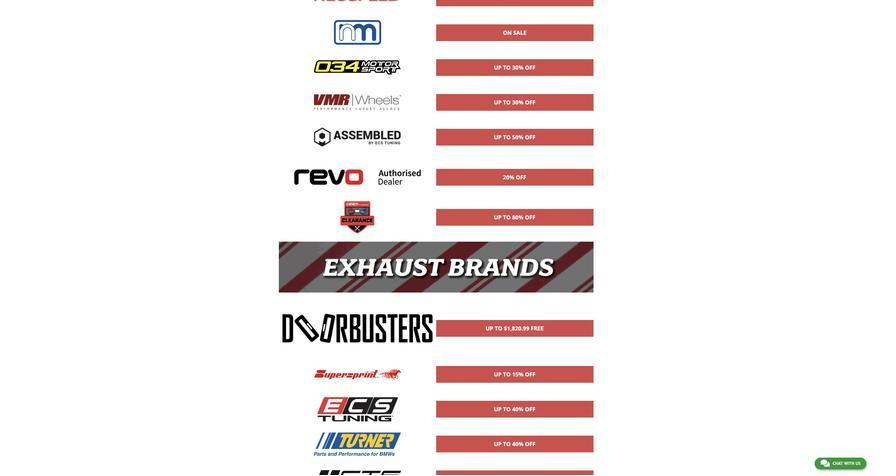 Task type: locate. For each thing, give the bounding box(es) containing it.
20%
[[503, 173, 515, 181]]

1 40% from the top
[[513, 406, 524, 413]]

80%
[[513, 214, 524, 221]]

2 30% from the top
[[513, 98, 524, 106]]

40%
[[513, 406, 524, 413], [513, 440, 524, 448]]

30%
[[513, 64, 524, 71], [513, 98, 524, 106]]

4 apex from the top
[[509, 111, 522, 119]]

1 vertical spatial 40%
[[513, 440, 524, 448]]

2 up to 30% off from the top
[[494, 98, 536, 106]]

2 apex from the top
[[509, 41, 522, 49]]

up to 80% off link
[[437, 209, 594, 226]]

50%
[[513, 133, 524, 141]]

1 30% from the top
[[513, 64, 524, 71]]

up
[[494, 64, 502, 71], [494, 98, 502, 106], [494, 133, 502, 141], [494, 214, 502, 221], [486, 325, 494, 332], [494, 371, 502, 378], [494, 406, 502, 413], [494, 440, 502, 448]]

up to 30% off link
[[437, 59, 594, 75], [437, 94, 594, 110]]

up to 30% off
[[494, 64, 536, 71], [494, 98, 536, 106]]

6 apex from the top
[[509, 186, 522, 194]]

1 vertical spatial up to 30% off
[[494, 98, 536, 106]]

0 vertical spatial 30%
[[513, 64, 524, 71]]

1 up to 40% off from the top
[[494, 406, 536, 413]]

up to 15% off
[[494, 371, 536, 378]]

30% for 2nd 'up to 30% off' link from the top of the page
[[513, 98, 524, 106]]

2 40% from the top
[[513, 440, 524, 448]]

20% off
[[503, 173, 527, 181]]

1 vertical spatial up to 30% off link
[[437, 94, 594, 110]]

us
[[856, 461, 861, 466]]

apex
[[509, 6, 522, 14], [509, 41, 522, 49], [509, 76, 522, 84], [509, 111, 522, 119], [509, 146, 522, 153], [509, 186, 522, 194], [509, 226, 522, 234]]

apex for first 'up to 30% off' link from the top
[[509, 76, 522, 84]]

0 vertical spatial up to 40% off
[[494, 406, 536, 413]]

0 vertical spatial up to 40% off link
[[437, 401, 594, 417]]

to for up to $1,820.99 free link
[[495, 325, 503, 332]]

off
[[525, 64, 536, 71], [525, 98, 536, 106], [525, 133, 536, 141], [516, 173, 527, 181], [525, 214, 536, 221], [525, 371, 536, 378], [525, 406, 536, 413], [525, 440, 536, 448]]

1 vertical spatial 30%
[[513, 98, 524, 106]]

2 up to 40% off from the top
[[494, 440, 536, 448]]

1 apex from the top
[[509, 6, 522, 14]]

up to 15% off link
[[437, 367, 594, 383]]

1 vertical spatial up to 40% off
[[494, 440, 536, 448]]

up to 30% off for first 'up to 30% off' link from the top
[[494, 64, 536, 71]]

free
[[531, 325, 544, 332]]

up for up to 50% off link
[[494, 133, 502, 141]]

7 apex from the top
[[509, 226, 522, 234]]

2 up to 40% off link from the top
[[437, 436, 594, 452]]

sale
[[514, 29, 527, 36]]

chat with us link
[[815, 458, 867, 470]]

up to 40% off
[[494, 406, 536, 413], [494, 440, 536, 448]]

up to $1,820.99 free
[[486, 325, 544, 332]]

3 apex from the top
[[509, 76, 522, 84]]

up for up to 80% off link
[[494, 214, 502, 221]]

40% for 1st up to 40% off link
[[513, 406, 524, 413]]

0 vertical spatial up to 30% off link
[[437, 59, 594, 75]]

0 vertical spatial 40%
[[513, 406, 524, 413]]

1 up to 30% off from the top
[[494, 64, 536, 71]]

with
[[845, 461, 855, 466]]

40% for 2nd up to 40% off link from the top
[[513, 440, 524, 448]]

5 apex from the top
[[509, 146, 522, 153]]

up to 40% off link
[[437, 401, 594, 417], [437, 436, 594, 452]]

up to 50% off
[[494, 133, 536, 141]]

to
[[503, 64, 511, 71], [503, 98, 511, 106], [503, 133, 511, 141], [503, 214, 511, 221], [495, 325, 503, 332], [503, 371, 511, 378], [503, 406, 511, 413], [503, 440, 511, 448]]

1 vertical spatial up to 40% off link
[[437, 436, 594, 452]]

0 vertical spatial up to 30% off
[[494, 64, 536, 71]]

to for up to 50% off link
[[503, 133, 511, 141]]

chat
[[833, 461, 844, 466]]



Task type: describe. For each thing, give the bounding box(es) containing it.
apex for up to 50% off link
[[509, 146, 522, 153]]

up to 50% off link
[[437, 129, 594, 145]]

chat with us
[[833, 461, 861, 466]]

30% for first 'up to 30% off' link from the top
[[513, 64, 524, 71]]

20% off link
[[437, 169, 594, 185]]

up for up to $1,820.99 free link
[[486, 325, 494, 332]]

apex for the 20% off link
[[509, 186, 522, 194]]

up to 80% off
[[494, 214, 536, 221]]

apex for on sale link
[[509, 41, 522, 49]]

15%
[[513, 371, 524, 378]]

to for up to 80% off link
[[503, 214, 511, 221]]

to for 2nd 'up to 30% off' link from the top of the page
[[503, 98, 511, 106]]

apex for up to 80% off link
[[509, 226, 522, 234]]

$1,820.99
[[504, 325, 530, 332]]

2 up to 30% off link from the top
[[437, 94, 594, 110]]

apex for 2nd 'up to 30% off' link from the top of the page
[[509, 111, 522, 119]]

supersprint
[[506, 339, 525, 344]]

up for 2nd up to 40% off link from the top
[[494, 440, 502, 448]]

to for 1st up to 40% off link
[[503, 406, 511, 413]]

to for up to 15% off link
[[503, 371, 511, 378]]

comments image
[[821, 459, 831, 468]]

to for first 'up to 30% off' link from the top
[[503, 64, 511, 71]]

to for 2nd up to 40% off link from the top
[[503, 440, 511, 448]]

1 up to 30% off link from the top
[[437, 59, 594, 75]]

up for 1st up to 40% off link
[[494, 406, 502, 413]]

on
[[503, 29, 512, 36]]

up for up to 15% off link
[[494, 371, 502, 378]]

on sale
[[503, 29, 527, 36]]

1 up to 40% off link from the top
[[437, 401, 594, 417]]

up to 30% off for 2nd 'up to 30% off' link from the top of the page
[[494, 98, 536, 106]]

up to $1,820.99 free link
[[437, 320, 594, 336]]

on sale link
[[437, 25, 594, 41]]

turner
[[510, 455, 521, 460]]



Task type: vqa. For each thing, say whether or not it's contained in the screenshot.
CHAT WITH US at the right bottom of the page
yes



